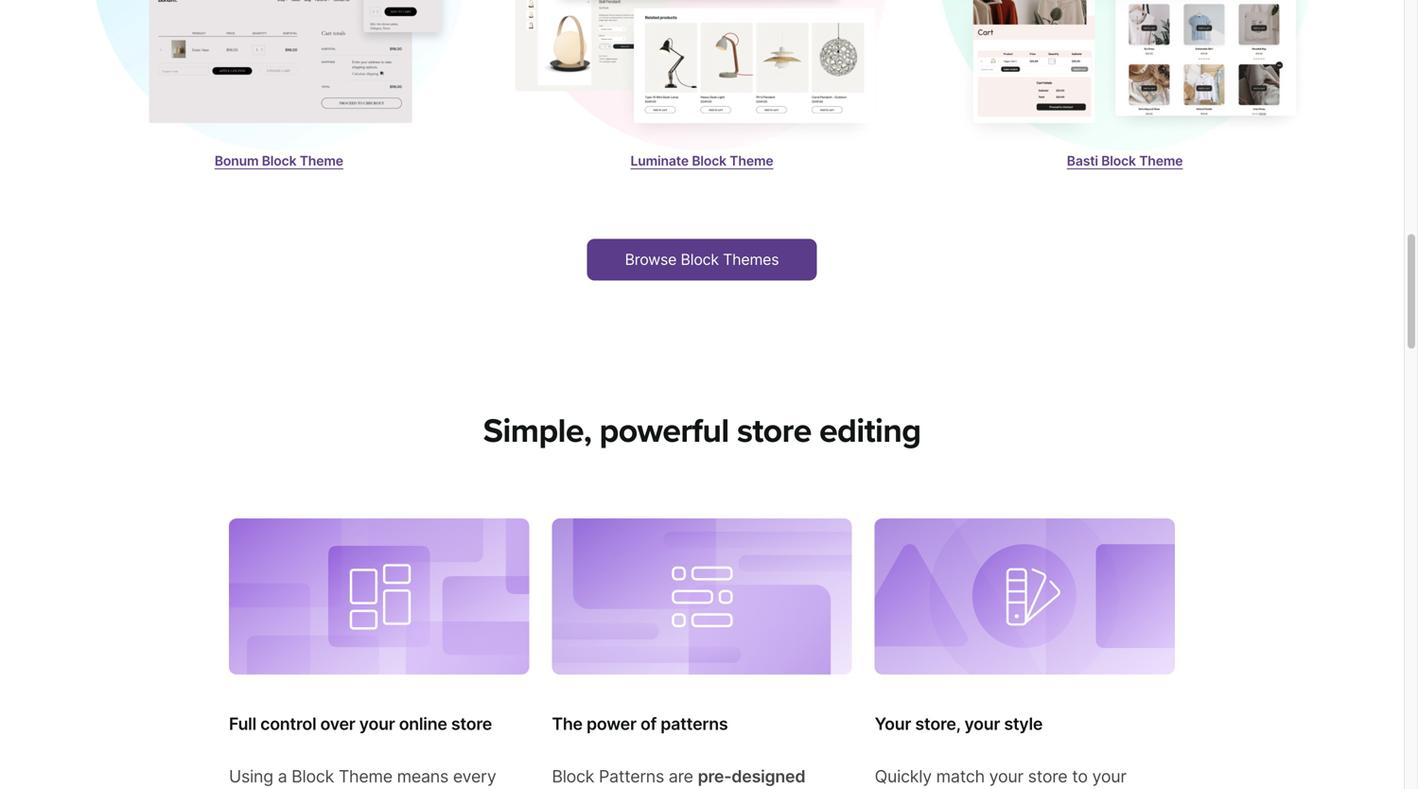 Task type: describe. For each thing, give the bounding box(es) containing it.
bonum block theme
[[215, 153, 343, 169]]

the power of patterns
[[552, 713, 728, 734]]

style
[[1004, 713, 1043, 734]]

your right match
[[989, 766, 1024, 787]]

to
[[1072, 766, 1088, 787]]

basti
[[1067, 153, 1098, 169]]

editing
[[819, 411, 921, 451]]

the
[[552, 713, 583, 734]]

simple,
[[483, 411, 591, 451]]

over
[[320, 713, 355, 734]]

themes
[[723, 250, 779, 269]]

pre-designed
[[552, 766, 805, 789]]

your
[[875, 713, 911, 734]]

theme for luminate block theme
[[730, 153, 773, 169]]

1 vertical spatial store
[[451, 713, 492, 734]]

patterns
[[661, 713, 728, 734]]

luminate block theme
[[631, 153, 773, 169]]

block for browse
[[681, 250, 719, 269]]

store,
[[915, 713, 961, 734]]

luminate block theme link
[[631, 153, 773, 169]]

theme for basti block theme
[[1139, 153, 1183, 169]]

theme inside using a block theme means every
[[339, 766, 392, 787]]

0 vertical spatial store
[[737, 411, 811, 451]]

block down the
[[552, 766, 594, 787]]

full control over your online store
[[229, 713, 492, 734]]

browse
[[625, 250, 677, 269]]

your right over
[[359, 713, 395, 734]]

bonum
[[215, 153, 259, 169]]

control
[[260, 713, 316, 734]]

your store, your style
[[875, 713, 1043, 734]]

your right to
[[1092, 766, 1126, 787]]

your left style
[[964, 713, 1000, 734]]

pre-
[[698, 766, 732, 787]]

power
[[587, 713, 637, 734]]

a
[[278, 766, 287, 787]]



Task type: locate. For each thing, give the bounding box(es) containing it.
basti block theme
[[1067, 153, 1183, 169]]

online
[[399, 713, 447, 734]]

block inside using a block theme means every
[[292, 766, 334, 787]]

match
[[936, 766, 985, 787]]

block for bonum
[[262, 153, 297, 169]]

theme right bonum
[[300, 153, 343, 169]]

0 horizontal spatial store
[[451, 713, 492, 734]]

browse block themes
[[625, 250, 779, 269]]

are
[[669, 766, 693, 787]]

block right bonum
[[262, 153, 297, 169]]

basti block theme link
[[1067, 153, 1183, 169]]

theme
[[300, 153, 343, 169], [730, 153, 773, 169], [1139, 153, 1183, 169], [339, 766, 392, 787]]

means
[[397, 766, 449, 787]]

bonum block theme link
[[215, 153, 343, 169]]

block right the luminate
[[692, 153, 727, 169]]

using
[[229, 766, 273, 787]]

your
[[359, 713, 395, 734], [964, 713, 1000, 734], [989, 766, 1024, 787], [1092, 766, 1126, 787]]

full
[[229, 713, 256, 734]]

theme for bonum block theme
[[300, 153, 343, 169]]

quickly match your store to your
[[875, 766, 1126, 789]]

theme right the luminate
[[730, 153, 773, 169]]

2 horizontal spatial store
[[1028, 766, 1068, 787]]

block for luminate
[[692, 153, 727, 169]]

block right basti
[[1101, 153, 1136, 169]]

simple, powerful store editing
[[483, 411, 921, 451]]

block
[[262, 153, 297, 169], [692, 153, 727, 169], [1101, 153, 1136, 169], [681, 250, 719, 269], [292, 766, 334, 787], [552, 766, 594, 787]]

of
[[640, 713, 657, 734]]

block for basti
[[1101, 153, 1136, 169]]

patterns
[[599, 766, 664, 787]]

block right browse
[[681, 250, 719, 269]]

designed
[[732, 766, 805, 787]]

using a block theme means every
[[229, 766, 496, 789]]

quickly
[[875, 766, 932, 787]]

store
[[737, 411, 811, 451], [451, 713, 492, 734], [1028, 766, 1068, 787]]

block patterns are
[[552, 766, 698, 787]]

2 vertical spatial store
[[1028, 766, 1068, 787]]

browse block themes link
[[587, 239, 817, 281]]

theme down full control over your online store
[[339, 766, 392, 787]]

luminate
[[631, 153, 689, 169]]

powerful
[[599, 411, 729, 451]]

theme right basti
[[1139, 153, 1183, 169]]

every
[[453, 766, 496, 787]]

1 horizontal spatial store
[[737, 411, 811, 451]]

block right 'a'
[[292, 766, 334, 787]]

store inside 'quickly match your store to your'
[[1028, 766, 1068, 787]]



Task type: vqa. For each thing, say whether or not it's contained in the screenshot.
a
yes



